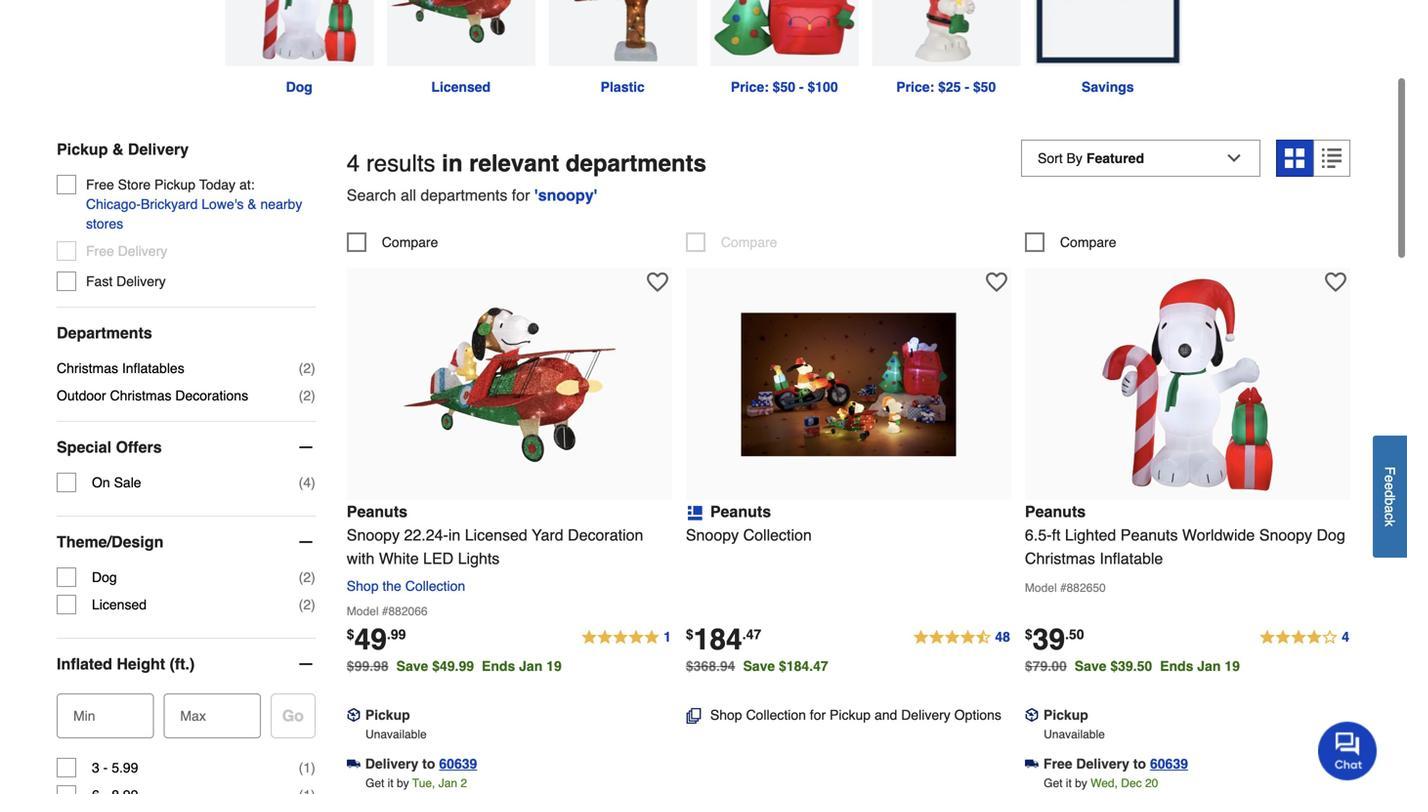 Task type: describe. For each thing, give the bounding box(es) containing it.
decorations
[[175, 388, 248, 404]]

$99.98 save $49.99 ends jan 19
[[347, 659, 562, 674]]

licensed link
[[380, 0, 542, 97]]

tue,
[[412, 777, 435, 790]]

christmas inside peanuts 6.5-ft lighted peanuts worldwide snoopy dog christmas inflatable
[[1025, 550, 1095, 568]]

in inside 4 results in relevant departments search all departments for ' snoopy '
[[442, 150, 463, 177]]

b
[[1382, 498, 1398, 506]]

- for $50
[[799, 79, 804, 95]]

get for free
[[1044, 777, 1063, 790]]

Min number field
[[64, 694, 146, 727]]

( for christmas inflatables
[[299, 361, 303, 376]]

get it by tue, jan 2
[[365, 777, 467, 790]]

( 2 ) for outdoor christmas decorations
[[299, 388, 315, 404]]

price: for price: $50 - $100
[[731, 79, 769, 95]]

22.24-
[[404, 526, 448, 544]]

snoopy for 22.24-
[[347, 526, 400, 544]]

get it by wed, dec 20
[[1044, 777, 1158, 790]]

white
[[379, 550, 419, 568]]

2 $50 from the left
[[973, 79, 996, 95]]

special offers button
[[57, 422, 315, 473]]

pickup image
[[347, 709, 360, 722]]

model for model # 882066
[[347, 605, 379, 618]]

d
[[1382, 490, 1398, 498]]

peanuts 6.5-ft lighted peanuts worldwide snoopy dog christmas inflatable
[[1025, 503, 1345, 568]]

led
[[423, 550, 454, 568]]

( for licensed
[[299, 597, 303, 613]]

list view image
[[1322, 149, 1342, 168]]

max
[[180, 709, 206, 724]]

( 1 )
[[299, 760, 315, 776]]

4 ) from the top
[[311, 570, 315, 585]]

$ 49 .99
[[347, 623, 406, 657]]

model # 882650
[[1025, 581, 1106, 595]]

on sale
[[92, 475, 141, 491]]

( 2 ) for dog
[[299, 570, 315, 585]]

2 for licensed
[[303, 597, 311, 613]]

2 vertical spatial licensed
[[92, 597, 147, 613]]

2 to from the left
[[1133, 756, 1146, 772]]

) for inflatables
[[311, 361, 315, 376]]

2 for outdoor christmas decorations
[[303, 388, 311, 404]]

gr_10000 element
[[686, 232, 777, 252]]

pickup image
[[1025, 709, 1039, 722]]

model # 882066
[[347, 605, 428, 618]]

shop for shop the collection
[[347, 578, 379, 594]]

4 for 4 results in relevant departments search all departments for ' snoopy '
[[347, 150, 360, 177]]

free delivery to 60639
[[1044, 756, 1188, 772]]

chat invite button image
[[1318, 721, 1378, 781]]

theme/design
[[57, 533, 164, 551]]

free for free delivery
[[86, 243, 114, 259]]

chicago-brickyard lowe's & nearby stores
[[86, 197, 302, 232]]

pickup right pickup image
[[365, 707, 410, 723]]

collection for shop the collection
[[405, 578, 465, 594]]

jan for 49
[[519, 659, 543, 674]]

results
[[366, 150, 435, 177]]

# for 882650
[[1060, 581, 1067, 595]]

min
[[73, 709, 95, 724]]

on
[[92, 475, 110, 491]]

60639 button for delivery to 60639
[[439, 754, 477, 774]]

ends for 39
[[1160, 659, 1194, 674]]

by for delivery
[[397, 777, 409, 790]]

peanuts snoopy 22.24-in licensed yard decoration with white led lights image
[[402, 277, 617, 492]]

1 $50 from the left
[[773, 79, 795, 95]]

plastic link
[[542, 0, 704, 97]]

was price $368.94 element
[[686, 654, 743, 674]]

4 stars image
[[1259, 626, 1350, 650]]

.50
[[1065, 627, 1084, 642]]

snoopy
[[538, 186, 594, 204]]

peanuts snoopy 22.24-in licensed yard decoration with white led lights
[[347, 503, 643, 568]]

delivery up fast delivery
[[118, 243, 167, 259]]

1 60639 from the left
[[439, 756, 477, 772]]

peanuts snoopy collection image
[[741, 277, 956, 492]]

$79.00 save $39.50 ends jan 19
[[1025, 659, 1240, 674]]

882650
[[1067, 581, 1106, 595]]

4.5 stars image
[[912, 626, 1011, 650]]

peanuts 6.5-ft lighted peanuts worldwide snoopy dog christmas inflatable image
[[1080, 277, 1295, 492]]

collection for peanuts snoopy collection
[[743, 526, 812, 544]]

48
[[995, 629, 1010, 645]]

0 vertical spatial &
[[112, 140, 124, 158]]

5014124645 element
[[347, 232, 438, 252]]

shop the collection
[[347, 578, 465, 594]]

shop for shop collection for pickup and delivery options
[[710, 707, 742, 723]]

f e e d b a c k
[[1382, 467, 1398, 527]]

brickyard
[[141, 197, 198, 212]]

yard
[[532, 526, 563, 544]]

inflatable
[[1100, 550, 1163, 568]]

.99
[[387, 627, 406, 642]]

.47
[[742, 627, 761, 642]]

0 vertical spatial dog
[[286, 79, 313, 95]]

grid view image
[[1285, 149, 1305, 168]]

inflated height (ft.) button
[[57, 639, 315, 690]]

snoopy inside peanuts 6.5-ft lighted peanuts worldwide snoopy dog christmas inflatable
[[1259, 526, 1312, 544]]

special
[[57, 438, 111, 456]]

pickup right pickup icon
[[1044, 707, 1088, 723]]

20
[[1145, 777, 1158, 790]]

0 vertical spatial christmas
[[57, 361, 118, 376]]

it for delivery
[[388, 777, 393, 790]]

$79.00
[[1025, 659, 1067, 674]]

( 4 )
[[299, 475, 315, 491]]

# for 882066
[[382, 605, 388, 618]]

by for free
[[1075, 777, 1087, 790]]

$25
[[938, 79, 961, 95]]

delivery up free store pickup today at:
[[128, 140, 189, 158]]

save for 39
[[1075, 659, 1107, 674]]

882066
[[388, 605, 428, 618]]

and
[[875, 707, 897, 723]]

savings
[[1082, 79, 1134, 95]]

relevant
[[469, 150, 559, 177]]

actual price $49.99 element
[[347, 623, 406, 657]]

unavailable for free
[[1044, 728, 1105, 742]]

outdoor christmas decorations
[[57, 388, 248, 404]]

5.99
[[112, 760, 138, 776]]

departments
[[57, 324, 152, 342]]

delivery up wed, on the right of page
[[1076, 756, 1130, 772]]

3 - 5.99
[[92, 760, 138, 776]]

dog inside peanuts 6.5-ft lighted peanuts worldwide snoopy dog christmas inflatable
[[1317, 526, 1345, 544]]

delivery to 60639
[[365, 756, 477, 772]]

( for outdoor christmas decorations
[[299, 388, 303, 404]]

$ 184 .47
[[686, 623, 761, 657]]

4 button
[[1259, 626, 1350, 650]]

options
[[954, 707, 1002, 723]]

1 ' from the left
[[534, 186, 538, 204]]

49
[[354, 623, 387, 657]]

$184.47
[[779, 659, 828, 674]]

pickup up brickyard
[[154, 177, 195, 193]]

lights
[[458, 550, 500, 568]]

snoopy image for plastic
[[548, 0, 697, 66]]

savings save $39.50 element
[[1075, 659, 1248, 674]]

peanuts snoopy collection
[[686, 503, 812, 544]]

christmas inflatables
[[57, 361, 184, 376]]

fast delivery
[[86, 274, 166, 289]]

( for on sale
[[299, 475, 303, 491]]

1 horizontal spatial for
[[810, 707, 826, 723]]

minus image for height
[[296, 655, 315, 674]]

price: for price: $25 - $50
[[896, 79, 934, 95]]

compare for 5014124795 element
[[1060, 234, 1116, 250]]

$100
[[808, 79, 838, 95]]

jan for 39
[[1197, 659, 1221, 674]]

delivery right 'and'
[[901, 707, 951, 723]]

lowe's
[[202, 197, 244, 212]]

theme/design button
[[57, 517, 315, 568]]

savings image
[[1034, 0, 1182, 66]]

- for $25
[[965, 79, 969, 95]]

$368.94 save $184.47
[[686, 659, 828, 674]]

0 vertical spatial departments
[[566, 150, 706, 177]]

ends for 49
[[482, 659, 515, 674]]

$ for 184
[[686, 627, 693, 642]]

plastic
[[601, 79, 645, 95]]

2 e from the top
[[1382, 483, 1398, 490]]

actual price $184.47 element
[[686, 623, 761, 657]]

f e e d b a c k button
[[1373, 436, 1407, 558]]



Task type: vqa. For each thing, say whether or not it's contained in the screenshot.
Get it by Tue, Jan 2
yes



Task type: locate. For each thing, give the bounding box(es) containing it.
licensed up inflated height (ft.)
[[92, 597, 147, 613]]

shop collection for pickup and delivery options
[[710, 707, 1002, 723]]

1 save from the left
[[396, 659, 428, 674]]

1 horizontal spatial 60639 button
[[1150, 754, 1188, 774]]

shop
[[347, 578, 379, 594], [710, 707, 742, 723]]

2 by from the left
[[1075, 777, 1087, 790]]

1 it from the left
[[388, 777, 393, 790]]

unavailable up delivery to 60639
[[365, 728, 427, 742]]

free delivery
[[86, 243, 167, 259]]

pickup up chicago-
[[57, 140, 108, 158]]

price: $50 - $100
[[731, 79, 838, 95]]

0 horizontal spatial model
[[347, 605, 379, 618]]

ft
[[1052, 526, 1061, 544]]

4 for 4
[[1342, 629, 1349, 645]]

fast
[[86, 274, 113, 289]]

(ft.)
[[170, 655, 195, 673]]

save down .50
[[1075, 659, 1107, 674]]

in up led
[[448, 526, 461, 544]]

6 ) from the top
[[311, 760, 315, 776]]

price: left $100
[[731, 79, 769, 95]]

ends jan 19 element right the $49.99
[[482, 659, 569, 674]]

$50 left $100
[[773, 79, 795, 95]]

2 ends jan 19 element from the left
[[1160, 659, 1248, 674]]

licensed up relevant
[[431, 79, 491, 95]]

unavailable for delivery
[[365, 728, 427, 742]]

1 by from the left
[[397, 777, 409, 790]]

0 vertical spatial minus image
[[296, 438, 315, 457]]

2 horizontal spatial dog
[[1317, 526, 1345, 544]]

peanuts for ft
[[1025, 503, 1086, 521]]

2 vertical spatial 4
[[1342, 629, 1349, 645]]

save for 184
[[743, 659, 775, 674]]

1 horizontal spatial '
[[594, 186, 597, 204]]

1 horizontal spatial departments
[[566, 150, 706, 177]]

truck filled image right ( 1 )
[[347, 757, 360, 771]]

1 vertical spatial for
[[810, 707, 826, 723]]

it
[[388, 777, 393, 790], [1066, 777, 1072, 790]]

2 heart outline image from the left
[[986, 272, 1007, 293]]

departments up snoopy
[[566, 150, 706, 177]]

2 snoopy image from the left
[[387, 0, 535, 66]]

minus image for offers
[[296, 438, 315, 457]]

1 ends jan 19 element from the left
[[482, 659, 569, 674]]

) for -
[[311, 760, 315, 776]]

truck filled image for delivery
[[347, 757, 360, 771]]

snoopy image for price: $25 - $50
[[872, 0, 1020, 66]]

6.5-
[[1025, 526, 1052, 544]]

5 stars image
[[581, 626, 672, 650]]

3 ( 2 ) from the top
[[299, 570, 315, 585]]

4 ( 2 ) from the top
[[299, 597, 315, 613]]

0 vertical spatial model
[[1025, 581, 1057, 595]]

3 $ from the left
[[1025, 627, 1033, 642]]

1 19 from the left
[[546, 659, 562, 674]]

truck filled image
[[347, 757, 360, 771], [1025, 757, 1039, 771]]

1 horizontal spatial $50
[[973, 79, 996, 95]]

3 ) from the top
[[311, 475, 315, 491]]

1 vertical spatial departments
[[421, 186, 507, 204]]

0 vertical spatial free
[[86, 177, 114, 193]]

christmas down the inflatables
[[110, 388, 171, 404]]

0 horizontal spatial ends
[[482, 659, 515, 674]]

was price $99.98 element
[[347, 654, 396, 674]]

snoopy image for dog
[[225, 0, 374, 66]]

jan
[[519, 659, 543, 674], [1197, 659, 1221, 674], [438, 777, 457, 790]]

2 horizontal spatial 4
[[1342, 629, 1349, 645]]

0 horizontal spatial snoopy
[[347, 526, 400, 544]]

1 inside 5 stars image
[[664, 629, 671, 645]]

1 horizontal spatial it
[[1066, 777, 1072, 790]]

0 horizontal spatial $
[[347, 627, 354, 642]]

2 horizontal spatial snoopy
[[1259, 526, 1312, 544]]

search
[[347, 186, 396, 204]]

snoopy image inside plastic link
[[548, 0, 697, 66]]

1 horizontal spatial &
[[248, 197, 257, 212]]

1 horizontal spatial get
[[1044, 777, 1063, 790]]

jan right $39.50
[[1197, 659, 1221, 674]]

#
[[1060, 581, 1067, 595], [382, 605, 388, 618]]

2 60639 button from the left
[[1150, 754, 1188, 774]]

0 horizontal spatial #
[[382, 605, 388, 618]]

1 horizontal spatial 1
[[664, 629, 671, 645]]

2 unavailable from the left
[[1044, 728, 1105, 742]]

today
[[199, 177, 236, 193]]

4 inside image
[[1342, 629, 1349, 645]]

minus image up go on the bottom of page
[[296, 655, 315, 674]]

save down ".99"
[[396, 659, 428, 674]]

1 unavailable from the left
[[365, 728, 427, 742]]

$50 right the $25
[[973, 79, 996, 95]]

( for dog
[[299, 570, 303, 585]]

2 horizontal spatial save
[[1075, 659, 1107, 674]]

0 vertical spatial for
[[512, 186, 530, 204]]

0 horizontal spatial '
[[534, 186, 538, 204]]

2 compare from the left
[[721, 234, 777, 250]]

$368.94
[[686, 659, 735, 674]]

it for free
[[1066, 777, 1072, 790]]

1 vertical spatial dog
[[1317, 526, 1345, 544]]

0 horizontal spatial 4
[[303, 475, 311, 491]]

0 horizontal spatial ends jan 19 element
[[482, 659, 569, 674]]

5014124795 element
[[1025, 232, 1116, 252]]

) for christmas
[[311, 388, 315, 404]]

a
[[1382, 506, 1398, 513]]

39
[[1033, 623, 1065, 657]]

2 for christmas inflatables
[[303, 361, 311, 376]]

# up .50
[[1060, 581, 1067, 595]]

to up dec
[[1133, 756, 1146, 772]]

height
[[117, 655, 165, 673]]

2 horizontal spatial -
[[965, 79, 969, 95]]

delivery up get it by tue, jan 2
[[365, 756, 419, 772]]

0 vertical spatial in
[[442, 150, 463, 177]]

peanuts inside the "peanuts snoopy 22.24-in licensed yard decoration with white led lights"
[[347, 503, 408, 521]]

snoopy image inside licensed link
[[387, 0, 535, 66]]

60639 up get it by tue, jan 2
[[439, 756, 477, 772]]

model up '49'
[[347, 605, 379, 618]]

store
[[118, 177, 151, 193]]

minus image inside special offers button
[[296, 438, 315, 457]]

- inside price: $25 - $50 link
[[965, 79, 969, 95]]

1 horizontal spatial compare
[[721, 234, 777, 250]]

1 horizontal spatial -
[[799, 79, 804, 95]]

2 vertical spatial free
[[1044, 756, 1072, 772]]

christmas up outdoor at the left
[[57, 361, 118, 376]]

0 vertical spatial 4
[[347, 150, 360, 177]]

departments right all
[[421, 186, 507, 204]]

1 horizontal spatial save
[[743, 659, 775, 674]]

3 minus image from the top
[[296, 655, 315, 674]]

1 left 184
[[664, 629, 671, 645]]

2 ) from the top
[[311, 388, 315, 404]]

delivery down free delivery
[[116, 274, 166, 289]]

( for 3 - 5.99
[[299, 760, 303, 776]]

inflated height (ft.)
[[57, 655, 195, 673]]

0 vertical spatial licensed
[[431, 79, 491, 95]]

2 horizontal spatial $
[[1025, 627, 1033, 642]]

departments element
[[57, 324, 315, 343]]

pickup & delivery
[[57, 140, 189, 158]]

truck filled image down pickup icon
[[1025, 757, 1039, 771]]

snoopy image inside dog link
[[225, 0, 374, 66]]

0 horizontal spatial shop
[[347, 578, 379, 594]]

the
[[382, 578, 401, 594]]

1 horizontal spatial to
[[1133, 756, 1146, 772]]

minus image inside theme/design button
[[296, 533, 315, 552]]

- left $100
[[799, 79, 804, 95]]

5 ( from the top
[[299, 597, 303, 613]]

chicago-brickyard lowe's & nearby stores button
[[86, 195, 315, 234]]

nearby
[[260, 197, 302, 212]]

compare inside gr_10000 "element"
[[721, 234, 777, 250]]

1 vertical spatial shop
[[710, 707, 742, 723]]

& up store
[[112, 140, 124, 158]]

1 horizontal spatial truck filled image
[[1025, 757, 1039, 771]]

1 horizontal spatial 4
[[347, 150, 360, 177]]

dog link
[[218, 0, 380, 97]]

2 minus image from the top
[[296, 533, 315, 552]]

1 horizontal spatial shop
[[710, 707, 742, 723]]

19 for 49
[[546, 659, 562, 674]]

snoopy image
[[225, 0, 374, 66], [387, 0, 535, 66], [548, 0, 697, 66], [710, 0, 859, 66], [872, 0, 1020, 66]]

1 horizontal spatial 19
[[1225, 659, 1240, 674]]

go
[[282, 707, 304, 725]]

price: $25 - $50 link
[[865, 0, 1027, 97]]

price: left the $25
[[896, 79, 934, 95]]

2 snoopy from the left
[[686, 526, 739, 544]]

4 inside 4 results in relevant departments search all departments for ' snoopy '
[[347, 150, 360, 177]]

2 save from the left
[[743, 659, 775, 674]]

2 price: from the left
[[896, 79, 934, 95]]

for inside 4 results in relevant departments search all departments for ' snoopy '
[[512, 186, 530, 204]]

2 truck filled image from the left
[[1025, 757, 1039, 771]]

0 horizontal spatial it
[[388, 777, 393, 790]]

price: $50 - $100 link
[[704, 0, 865, 97]]

1 vertical spatial &
[[248, 197, 257, 212]]

2 19 from the left
[[1225, 659, 1240, 674]]

1 to from the left
[[422, 756, 435, 772]]

minus image left with at the bottom left of page
[[296, 533, 315, 552]]

$
[[347, 627, 354, 642], [686, 627, 693, 642], [1025, 627, 1033, 642]]

ends jan 19 element
[[482, 659, 569, 674], [1160, 659, 1248, 674]]

5 snoopy image from the left
[[872, 0, 1020, 66]]

2 for dog
[[303, 570, 311, 585]]

e up d
[[1382, 475, 1398, 483]]

for down $184.47
[[810, 707, 826, 723]]

save for 49
[[396, 659, 428, 674]]

0 vertical spatial shop
[[347, 578, 379, 594]]

1 vertical spatial 4
[[303, 475, 311, 491]]

c
[[1382, 513, 1398, 520]]

with
[[347, 550, 375, 568]]

save down .47
[[743, 659, 775, 674]]

heart outline image
[[1325, 272, 1346, 293]]

0 horizontal spatial price:
[[731, 79, 769, 95]]

3 snoopy image from the left
[[548, 0, 697, 66]]

snoopy image inside price: $50 - $100 link
[[710, 0, 859, 66]]

1 $ from the left
[[347, 627, 354, 642]]

-
[[799, 79, 804, 95], [965, 79, 969, 95], [103, 760, 108, 776]]

1 vertical spatial #
[[382, 605, 388, 618]]

1 minus image from the top
[[296, 438, 315, 457]]

$50
[[773, 79, 795, 95], [973, 79, 996, 95]]

0 horizontal spatial departments
[[421, 186, 507, 204]]

free
[[86, 177, 114, 193], [86, 243, 114, 259], [1044, 756, 1072, 772]]

0 horizontal spatial unavailable
[[365, 728, 427, 742]]

# up ".99"
[[382, 605, 388, 618]]

compare
[[382, 234, 438, 250], [721, 234, 777, 250], [1060, 234, 1116, 250]]

collection
[[743, 526, 812, 544], [405, 578, 465, 594], [746, 707, 806, 723]]

60639 button up get it by tue, jan 2
[[439, 754, 477, 774]]

for down relevant
[[512, 186, 530, 204]]

1 horizontal spatial unavailable
[[1044, 728, 1105, 742]]

60639 button for free delivery to 60639
[[1150, 754, 1188, 774]]

model for model # 882650
[[1025, 581, 1057, 595]]

1 horizontal spatial heart outline image
[[986, 272, 1007, 293]]

all
[[401, 186, 416, 204]]

for
[[512, 186, 530, 204], [810, 707, 826, 723]]

Max number field
[[171, 694, 253, 727]]

ends jan 19 element for 49
[[482, 659, 569, 674]]

was price $79.00 element
[[1025, 654, 1075, 674]]

5 ) from the top
[[311, 597, 315, 613]]

$ for 49
[[347, 627, 354, 642]]

) for sale
[[311, 475, 315, 491]]

christmas down ft
[[1025, 550, 1095, 568]]

offers
[[116, 438, 162, 456]]

1 vertical spatial minus image
[[296, 533, 315, 552]]

minus image
[[296, 438, 315, 457], [296, 533, 315, 552], [296, 655, 315, 674]]

0 horizontal spatial $50
[[773, 79, 795, 95]]

2
[[303, 361, 311, 376], [303, 388, 311, 404], [303, 570, 311, 585], [303, 597, 311, 613], [461, 777, 467, 790]]

4 snoopy image from the left
[[710, 0, 859, 66]]

3 snoopy from the left
[[1259, 526, 1312, 544]]

1 horizontal spatial dog
[[286, 79, 313, 95]]

lighted
[[1065, 526, 1116, 544]]

peanuts inside peanuts snoopy collection
[[710, 503, 771, 521]]

dec
[[1121, 777, 1142, 790]]

price:
[[731, 79, 769, 95], [896, 79, 934, 95]]

$ inside the "$ 184 .47"
[[686, 627, 693, 642]]

licensed up lights
[[465, 526, 528, 544]]

2 ends from the left
[[1160, 659, 1194, 674]]

f
[[1382, 467, 1398, 475]]

1 compare from the left
[[382, 234, 438, 250]]

2 vertical spatial minus image
[[296, 655, 315, 674]]

1 horizontal spatial 60639
[[1150, 756, 1188, 772]]

ends right the $49.99
[[482, 659, 515, 674]]

truck filled image for free
[[1025, 757, 1039, 771]]

model left 882650
[[1025, 581, 1057, 595]]

to up tue, at bottom left
[[422, 756, 435, 772]]

snoopy inside the "peanuts snoopy 22.24-in licensed yard decoration with white led lights"
[[347, 526, 400, 544]]

4 ( from the top
[[299, 570, 303, 585]]

1 vertical spatial model
[[347, 605, 379, 618]]

free up get it by wed, dec 20 on the right of page
[[1044, 756, 1072, 772]]

0 horizontal spatial to
[[422, 756, 435, 772]]

1 horizontal spatial jan
[[519, 659, 543, 674]]

1 truck filled image from the left
[[347, 757, 360, 771]]

in right results on the top left of page
[[442, 150, 463, 177]]

( 2 ) for licensed
[[299, 597, 315, 613]]

1 vertical spatial christmas
[[110, 388, 171, 404]]

model
[[1025, 581, 1057, 595], [347, 605, 379, 618]]

1 ends from the left
[[482, 659, 515, 674]]

free down stores
[[86, 243, 114, 259]]

2 horizontal spatial compare
[[1060, 234, 1116, 250]]

it left tue, at bottom left
[[388, 777, 393, 790]]

0 horizontal spatial jan
[[438, 777, 457, 790]]

1 60639 button from the left
[[439, 754, 477, 774]]

1 ( from the top
[[299, 361, 303, 376]]

2 $ from the left
[[686, 627, 693, 642]]

price: $25 - $50
[[896, 79, 996, 95]]

save
[[396, 659, 428, 674], [743, 659, 775, 674], [1075, 659, 1107, 674]]

2 ' from the left
[[594, 186, 597, 204]]

inflated
[[57, 655, 112, 673]]

( 2 )
[[299, 361, 315, 376], [299, 388, 315, 404], [299, 570, 315, 585], [299, 597, 315, 613]]

jan right the $49.99
[[519, 659, 543, 674]]

in
[[442, 150, 463, 177], [448, 526, 461, 544]]

19 for 39
[[1225, 659, 1240, 674]]

0 horizontal spatial 60639 button
[[439, 754, 477, 774]]

1 horizontal spatial snoopy
[[686, 526, 739, 544]]

0 vertical spatial #
[[1060, 581, 1067, 595]]

0 horizontal spatial save
[[396, 659, 428, 674]]

0 horizontal spatial dog
[[92, 570, 117, 585]]

christmas
[[57, 361, 118, 376], [110, 388, 171, 404], [1025, 550, 1095, 568]]

get left wed, on the right of page
[[1044, 777, 1063, 790]]

e up b
[[1382, 483, 1398, 490]]

1 horizontal spatial by
[[1075, 777, 1087, 790]]

sale
[[114, 475, 141, 491]]

by
[[397, 777, 409, 790], [1075, 777, 1087, 790]]

2 get from the left
[[1044, 777, 1063, 790]]

get for delivery
[[365, 777, 384, 790]]

1 horizontal spatial $
[[686, 627, 693, 642]]

2 60639 from the left
[[1150, 756, 1188, 772]]

get left tue, at bottom left
[[365, 777, 384, 790]]

ends jan 19 element for 39
[[1160, 659, 1248, 674]]

by left tue, at bottom left
[[397, 777, 409, 790]]

0 horizontal spatial by
[[397, 777, 409, 790]]

1
[[664, 629, 671, 645], [303, 760, 311, 776]]

19
[[546, 659, 562, 674], [1225, 659, 1240, 674]]

2 vertical spatial dog
[[92, 570, 117, 585]]

chicago-
[[86, 197, 141, 212]]

1 horizontal spatial ends jan 19 element
[[1160, 659, 1248, 674]]

& inside chicago-brickyard lowe's & nearby stores
[[248, 197, 257, 212]]

$ for 39
[[1025, 627, 1033, 642]]

decoration
[[568, 526, 643, 544]]

1 horizontal spatial model
[[1025, 581, 1057, 595]]

0 vertical spatial collection
[[743, 526, 812, 544]]

0 horizontal spatial 60639
[[439, 756, 477, 772]]

free for free store pickup today at:
[[86, 177, 114, 193]]

3
[[92, 760, 99, 776]]

$49.99
[[432, 659, 474, 674]]

heart outline image
[[647, 272, 668, 293], [986, 272, 1007, 293]]

1 horizontal spatial #
[[1060, 581, 1067, 595]]

0 vertical spatial 1
[[664, 629, 671, 645]]

peanuts for 22.24-
[[347, 503, 408, 521]]

1 vertical spatial in
[[448, 526, 461, 544]]

1 heart outline image from the left
[[647, 272, 668, 293]]

licensed inside the "peanuts snoopy 22.24-in licensed yard decoration with white led lights"
[[465, 526, 528, 544]]

0 horizontal spatial -
[[103, 760, 108, 776]]

peanuts for collection
[[710, 503, 771, 521]]

0 horizontal spatial get
[[365, 777, 384, 790]]

2 vertical spatial christmas
[[1025, 550, 1095, 568]]

&
[[112, 140, 124, 158], [248, 197, 257, 212]]

compare inside 5014124795 element
[[1060, 234, 1116, 250]]

4 results in relevant departments search all departments for ' snoopy '
[[347, 150, 706, 204]]

unavailable up free delivery to 60639
[[1044, 728, 1105, 742]]

minus image inside inflated height (ft.) "button"
[[296, 655, 315, 674]]

shop down with at the bottom left of page
[[347, 578, 379, 594]]

ends
[[482, 659, 515, 674], [1160, 659, 1194, 674]]

0 horizontal spatial heart outline image
[[647, 272, 668, 293]]

1 horizontal spatial price:
[[896, 79, 934, 95]]

1 button
[[581, 626, 672, 650]]

1 snoopy from the left
[[347, 526, 400, 544]]

2 ( from the top
[[299, 388, 303, 404]]

3 ( from the top
[[299, 475, 303, 491]]

$ inside $ 39 .50
[[1025, 627, 1033, 642]]

$99.98
[[347, 659, 389, 674]]

snoopy image inside price: $25 - $50 link
[[872, 0, 1020, 66]]

dog
[[286, 79, 313, 95], [1317, 526, 1345, 544], [92, 570, 117, 585]]

60639 button up 20
[[1150, 754, 1188, 774]]

3 compare from the left
[[1060, 234, 1116, 250]]

$ up $368.94
[[686, 627, 693, 642]]

1 ) from the top
[[311, 361, 315, 376]]

2 ( 2 ) from the top
[[299, 388, 315, 404]]

- inside price: $50 - $100 link
[[799, 79, 804, 95]]

compare for gr_10000 "element"
[[721, 234, 777, 250]]

$ right 48
[[1025, 627, 1033, 642]]

(
[[299, 361, 303, 376], [299, 388, 303, 404], [299, 475, 303, 491], [299, 570, 303, 585], [299, 597, 303, 613], [299, 760, 303, 776]]

60639 up 20
[[1150, 756, 1188, 772]]

1 get from the left
[[365, 777, 384, 790]]

in inside the "peanuts snoopy 22.24-in licensed yard decoration with white led lights"
[[448, 526, 461, 544]]

2 vertical spatial collection
[[746, 707, 806, 723]]

snoopy for collection
[[686, 526, 739, 544]]

$ up was price $99.98 element
[[347, 627, 354, 642]]

1 vertical spatial licensed
[[465, 526, 528, 544]]

snoopy inside peanuts snoopy collection
[[686, 526, 739, 544]]

compare inside 5014124645 element
[[382, 234, 438, 250]]

it left wed, on the right of page
[[1066, 777, 1072, 790]]

actual price $39.50 element
[[1025, 623, 1084, 657]]

6 ( from the top
[[299, 760, 303, 776]]

1 snoopy image from the left
[[225, 0, 374, 66]]

snoopy image for price: $50 - $100
[[710, 0, 859, 66]]

jan right tue, at bottom left
[[438, 777, 457, 790]]

3 save from the left
[[1075, 659, 1107, 674]]

by left wed, on the right of page
[[1075, 777, 1087, 790]]

- right 3
[[103, 760, 108, 776]]

collection inside peanuts snoopy collection
[[743, 526, 812, 544]]

1 ( 2 ) from the top
[[299, 361, 315, 376]]

0 horizontal spatial compare
[[382, 234, 438, 250]]

2 it from the left
[[1066, 777, 1072, 790]]

ends jan 19 element right $39.50
[[1160, 659, 1248, 674]]

ends right $39.50
[[1160, 659, 1194, 674]]

0 horizontal spatial truck filled image
[[347, 757, 360, 771]]

worldwide
[[1182, 526, 1255, 544]]

0 horizontal spatial &
[[112, 140, 124, 158]]

pickup left 'and'
[[830, 707, 871, 723]]

free up chicago-
[[86, 177, 114, 193]]

& down at:
[[248, 197, 257, 212]]

savings save $49.99 element
[[396, 659, 569, 674]]

2 horizontal spatial jan
[[1197, 659, 1221, 674]]

$ inside $ 49 .99
[[347, 627, 354, 642]]

compare for 5014124645 element
[[382, 234, 438, 250]]

free store pickup today at:
[[86, 177, 255, 193]]

( 2 ) for christmas inflatables
[[299, 361, 315, 376]]

1 down 'go' button
[[303, 760, 311, 776]]

shop down $368.94
[[710, 707, 742, 723]]

special offers
[[57, 438, 162, 456]]

k
[[1382, 520, 1398, 527]]

$ 39 .50
[[1025, 623, 1084, 657]]

minus image up ( 4 )
[[296, 438, 315, 457]]

snoopy image for licensed
[[387, 0, 535, 66]]

1 vertical spatial collection
[[405, 578, 465, 594]]

departments
[[566, 150, 706, 177], [421, 186, 507, 204]]

- right the $25
[[965, 79, 969, 95]]

1 price: from the left
[[731, 79, 769, 95]]

1 e from the top
[[1382, 475, 1398, 483]]

0 horizontal spatial 1
[[303, 760, 311, 776]]

0 horizontal spatial for
[[512, 186, 530, 204]]

60639
[[439, 756, 477, 772], [1150, 756, 1188, 772]]



